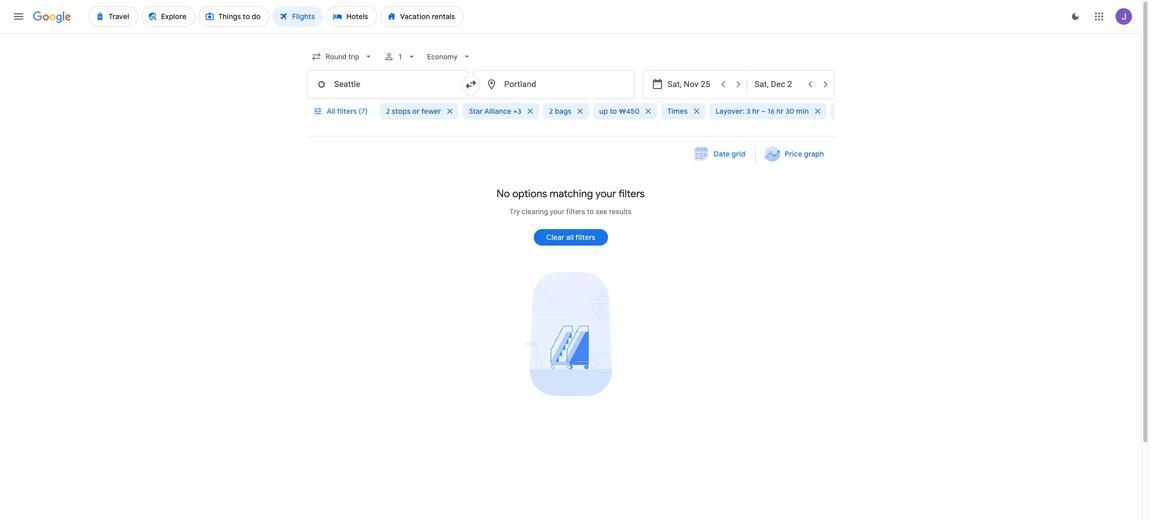 Task type: vqa. For each thing, say whether or not it's contained in the screenshot.
third +15%
no



Task type: describe. For each thing, give the bounding box(es) containing it.
no
[[497, 188, 510, 201]]

bags
[[555, 107, 572, 116]]

alliance
[[485, 107, 512, 116]]

clear all filters button
[[534, 225, 608, 250]]

up to ₩450
[[600, 107, 640, 116]]

1
[[398, 53, 403, 61]]

filters inside button
[[576, 233, 596, 242]]

loading results progress bar
[[0, 33, 1142, 35]]

main menu image
[[12, 10, 25, 23]]

price
[[785, 150, 803, 159]]

–
[[762, 107, 766, 116]]

2 for 2 bags
[[550, 107, 554, 116]]

min
[[797, 107, 809, 116]]

fewer
[[422, 107, 441, 116]]

clear all filters
[[546, 233, 596, 242]]

swap origin and destination. image
[[465, 78, 477, 91]]

all filters (7) button
[[307, 99, 376, 124]]

1 horizontal spatial your
[[596, 188, 617, 201]]

change appearance image
[[1064, 4, 1089, 29]]

2 stops or fewer button
[[380, 99, 459, 124]]

Departure text field
[[668, 71, 715, 98]]

2 for 2 stops or fewer
[[386, 107, 390, 116]]

2 stops or fewer
[[386, 107, 441, 116]]

+3
[[514, 107, 522, 116]]

stops
[[392, 107, 411, 116]]

to inside popup button
[[610, 107, 617, 116]]

none search field containing all filters (7)
[[307, 44, 891, 137]]

1 hr from the left
[[753, 107, 760, 116]]

matching
[[550, 188, 594, 201]]

options
[[513, 188, 548, 201]]

up to ₩450 button
[[594, 99, 658, 124]]

layover: 3 hr – 16 hr 30 min button
[[710, 99, 827, 124]]

30
[[786, 107, 795, 116]]

layover: 3 hr – 16 hr 30 min
[[716, 107, 809, 116]]

clear
[[546, 233, 565, 242]]

Return text field
[[755, 71, 803, 98]]

all
[[327, 107, 335, 116]]

date grid
[[714, 150, 746, 159]]

layover:
[[716, 107, 745, 116]]

2 bags
[[550, 107, 572, 116]]



Task type: locate. For each thing, give the bounding box(es) containing it.
clearing
[[522, 208, 549, 216]]

no options matching your filters
[[497, 188, 645, 201]]

0 horizontal spatial 2
[[386, 107, 390, 116]]

1 vertical spatial your
[[550, 208, 565, 216]]

star
[[469, 107, 483, 116]]

all
[[567, 233, 574, 242]]

your
[[596, 188, 617, 201], [550, 208, 565, 216]]

2 left bags
[[550, 107, 554, 116]]

try clearing your filters to see results
[[510, 208, 632, 216]]

price graph
[[785, 150, 825, 159]]

to left see
[[588, 208, 594, 216]]

16
[[768, 107, 775, 116]]

to inside no options matching your filters "main content"
[[588, 208, 594, 216]]

date grid button
[[687, 145, 754, 163]]

results
[[610, 208, 632, 216]]

your up see
[[596, 188, 617, 201]]

2 hr from the left
[[777, 107, 784, 116]]

to right up
[[610, 107, 617, 116]]

hr
[[753, 107, 760, 116], [777, 107, 784, 116]]

hr right the 16
[[777, 107, 784, 116]]

None text field
[[307, 70, 469, 99]]

None field
[[307, 47, 378, 66], [423, 47, 476, 66], [307, 47, 378, 66], [423, 47, 476, 66]]

2
[[386, 107, 390, 116], [550, 107, 554, 116]]

1 horizontal spatial hr
[[777, 107, 784, 116]]

(7)
[[359, 107, 368, 116]]

to
[[610, 107, 617, 116], [588, 208, 594, 216]]

0 horizontal spatial your
[[550, 208, 565, 216]]

all filters (7)
[[327, 107, 368, 116]]

None text field
[[473, 70, 635, 99]]

times button
[[662, 99, 706, 124]]

1 vertical spatial to
[[588, 208, 594, 216]]

filters inside "button"
[[337, 107, 357, 116]]

None search field
[[307, 44, 891, 137]]

1 horizontal spatial 2
[[550, 107, 554, 116]]

2 left stops at the top of page
[[386, 107, 390, 116]]

2 bags button
[[543, 99, 589, 124]]

try
[[510, 208, 520, 216]]

0 horizontal spatial to
[[588, 208, 594, 216]]

grid
[[732, 150, 746, 159]]

1 horizontal spatial to
[[610, 107, 617, 116]]

filters
[[337, 107, 357, 116], [619, 188, 645, 201], [567, 208, 586, 216], [576, 233, 596, 242]]

up
[[600, 107, 609, 116]]

star alliance +3
[[469, 107, 522, 116]]

your right clearing
[[550, 208, 565, 216]]

hr right 3
[[753, 107, 760, 116]]

no options matching your filters main content
[[307, 145, 835, 522]]

under 4 hr, duration, selected image
[[831, 99, 891, 124]]

₩450
[[619, 107, 640, 116]]

or
[[413, 107, 420, 116]]

0 vertical spatial to
[[610, 107, 617, 116]]

1 2 from the left
[[386, 107, 390, 116]]

times
[[668, 107, 688, 116]]

2 inside popup button
[[386, 107, 390, 116]]

see
[[596, 208, 608, 216]]

price graph button
[[759, 145, 833, 163]]

star alliance +3 button
[[463, 99, 539, 124]]

2 inside 'popup button'
[[550, 107, 554, 116]]

3
[[747, 107, 751, 116]]

2 2 from the left
[[550, 107, 554, 116]]

graph
[[805, 150, 825, 159]]

date
[[714, 150, 730, 159]]

1 button
[[380, 44, 421, 69]]

0 vertical spatial your
[[596, 188, 617, 201]]

0 horizontal spatial hr
[[753, 107, 760, 116]]



